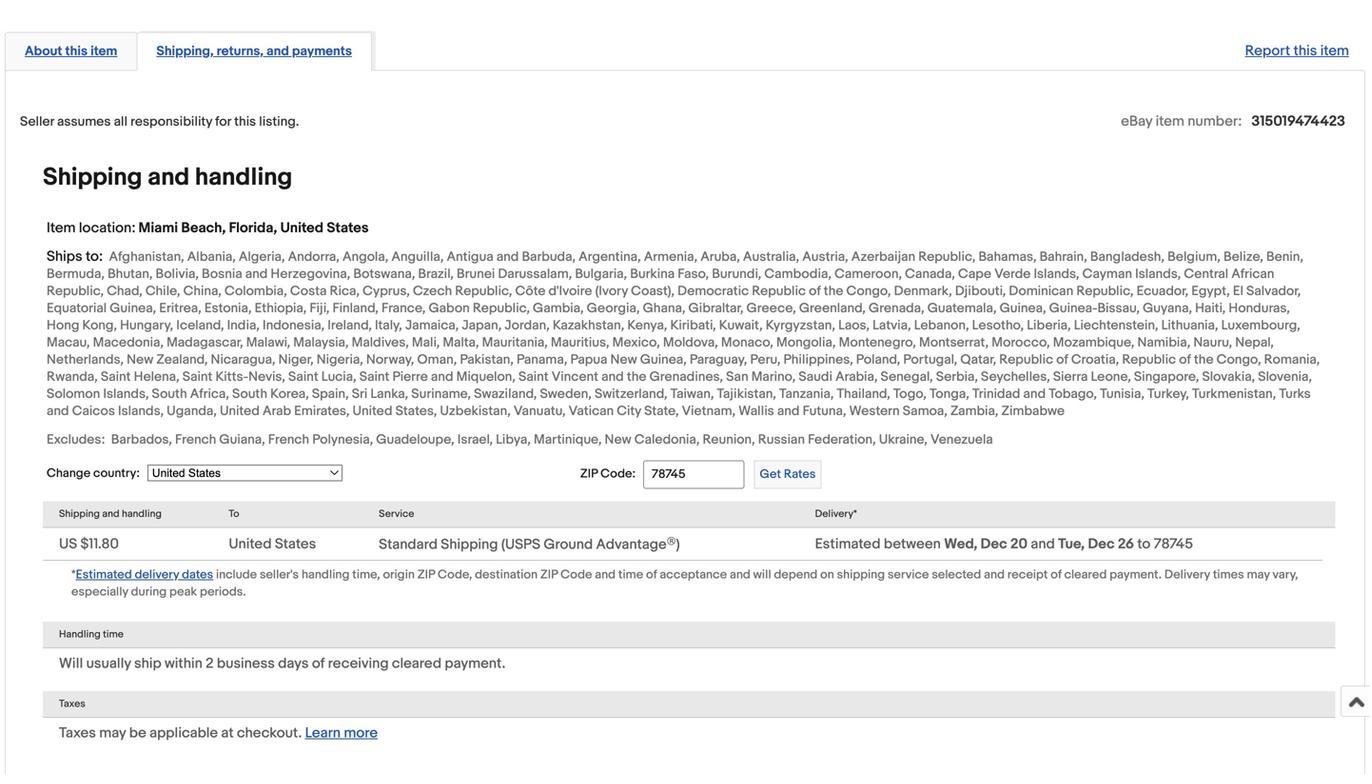 Task type: locate. For each thing, give the bounding box(es) containing it.
of
[[809, 283, 821, 299], [1057, 352, 1069, 368], [1180, 352, 1192, 368], [646, 568, 657, 582], [1051, 568, 1062, 582], [312, 655, 325, 672]]

2 vertical spatial shipping
[[441, 536, 498, 553]]

and down estimated between wed, dec 20 and tue, dec 26 to 78745
[[985, 568, 1005, 582]]

us
[[59, 535, 77, 552]]

cleared right receiving
[[392, 655, 442, 672]]

south down helena,
[[152, 386, 187, 402]]

mozambique,
[[1054, 335, 1135, 351]]

0 horizontal spatial estimated
[[76, 568, 132, 582]]

zip left code: at the left of the page
[[581, 467, 598, 481]]

of down 'advantage' on the left of the page
[[646, 568, 657, 582]]

and up colombia,
[[245, 266, 268, 282]]

may
[[1248, 568, 1271, 582], [99, 725, 126, 742]]

and right returns,
[[267, 43, 289, 60]]

grenadines,
[[650, 369, 724, 385]]

this for about
[[65, 43, 88, 60]]

code:
[[601, 467, 636, 481]]

nevis,
[[249, 369, 286, 385]]

and right code
[[595, 568, 616, 582]]

madagascar,
[[167, 335, 243, 351]]

1 horizontal spatial states
[[327, 219, 369, 237]]

and up switzerland,
[[602, 369, 624, 385]]

the up switzerland,
[[627, 369, 647, 385]]

0 horizontal spatial south
[[152, 386, 187, 402]]

0 horizontal spatial the
[[627, 369, 647, 385]]

south down nevis,
[[232, 386, 268, 402]]

1 vertical spatial estimated
[[76, 568, 132, 582]]

0 horizontal spatial item
[[91, 43, 117, 60]]

japan,
[[462, 317, 502, 334]]

0 vertical spatial taxes
[[59, 698, 85, 710]]

1 horizontal spatial estimated
[[816, 535, 881, 552]]

new down macedonia, on the left of the page
[[127, 352, 154, 368]]

wed,
[[945, 535, 978, 552]]

2 vertical spatial handling
[[302, 568, 350, 582]]

islands,
[[1034, 266, 1080, 282], [1136, 266, 1182, 282], [103, 386, 149, 402], [118, 403, 164, 419]]

0 horizontal spatial states
[[275, 535, 316, 552]]

eritrea,
[[159, 300, 202, 316]]

1 vertical spatial congo,
[[1217, 352, 1262, 368]]

4 saint from the left
[[360, 369, 390, 385]]

india,
[[227, 317, 260, 334]]

shipping and handling up $11.80
[[59, 508, 162, 520]]

may left be
[[99, 725, 126, 742]]

0 horizontal spatial this
[[65, 43, 88, 60]]

estimated
[[816, 535, 881, 552], [76, 568, 132, 582]]

1 horizontal spatial republic
[[1000, 352, 1054, 368]]

estimated down delivery*
[[816, 535, 881, 552]]

1 horizontal spatial french
[[268, 432, 309, 448]]

cleared inside include seller's handling time, origin zip code, destination zip code and time of acceptance and will depend on shipping service selected and receipt of cleared payment. delivery times may vary, especially during peak periods.
[[1065, 568, 1108, 582]]

zip code:
[[581, 467, 636, 481]]

1 vertical spatial handling
[[122, 508, 162, 520]]

may inside include seller's handling time, origin zip code, destination zip code and time of acceptance and will depend on shipping service selected and receipt of cleared payment. delivery times may vary, especially during peak periods.
[[1248, 568, 1271, 582]]

0 horizontal spatial time
[[103, 628, 124, 641]]

time,
[[353, 568, 380, 582]]

2 horizontal spatial handling
[[302, 568, 350, 582]]

saint up 'sri'
[[360, 369, 390, 385]]

new down city
[[605, 432, 632, 448]]

greece,
[[747, 300, 797, 316]]

0 vertical spatial handling
[[195, 163, 293, 192]]

of down cambodia,
[[809, 283, 821, 299]]

item right the report
[[1321, 42, 1350, 60]]

the down 'nauru,'
[[1195, 352, 1214, 368]]

azerbaijan
[[852, 249, 916, 265]]

1 horizontal spatial may
[[1248, 568, 1271, 582]]

and up darussalam,
[[497, 249, 519, 265]]

cleared down tue,
[[1065, 568, 1108, 582]]

argentina,
[[579, 249, 641, 265]]

item right ebay
[[1156, 113, 1185, 130]]

report this item link
[[1236, 33, 1360, 69]]

0 vertical spatial payment.
[[1110, 568, 1162, 582]]

rwanda,
[[47, 369, 98, 385]]

of up sierra
[[1057, 352, 1069, 368]]

australia,
[[743, 249, 800, 265]]

item inside button
[[91, 43, 117, 60]]

shipping up code,
[[441, 536, 498, 553]]

taxes left be
[[59, 725, 96, 742]]

equatorial
[[47, 300, 107, 316]]

islands, down helena,
[[103, 386, 149, 402]]

republic, up canada, on the top right
[[919, 249, 976, 265]]

this inside button
[[65, 43, 88, 60]]

laos,
[[839, 317, 870, 334]]

3 saint from the left
[[289, 369, 319, 385]]

0 horizontal spatial zip
[[418, 568, 435, 582]]

new down mexico,
[[611, 352, 638, 368]]

0 vertical spatial shipping
[[43, 163, 142, 192]]

2 vertical spatial the
[[627, 369, 647, 385]]

egypt,
[[1192, 283, 1231, 299]]

hungary,
[[120, 317, 173, 334]]

2 horizontal spatial the
[[1195, 352, 1214, 368]]

guinea, up grenadines,
[[640, 352, 687, 368]]

beach,
[[181, 219, 226, 237]]

and inside button
[[267, 43, 289, 60]]

angola,
[[343, 249, 389, 265]]

botswana,
[[354, 266, 415, 282]]

liberia,
[[1028, 317, 1072, 334]]

1 vertical spatial payment.
[[445, 655, 506, 672]]

within
[[165, 655, 203, 672]]

philippines,
[[784, 352, 854, 368]]

states up angola,
[[327, 219, 369, 237]]

of right receipt
[[1051, 568, 1062, 582]]

1 south from the left
[[152, 386, 187, 402]]

state,
[[645, 403, 679, 419]]

0 horizontal spatial dec
[[981, 535, 1008, 552]]

taxes down the will
[[59, 698, 85, 710]]

macau,
[[47, 335, 90, 351]]

zip left code
[[541, 568, 558, 582]]

mongolia,
[[777, 335, 836, 351]]

paraguay,
[[690, 352, 748, 368]]

0 horizontal spatial cleared
[[392, 655, 442, 672]]

* estimated delivery dates
[[71, 568, 213, 582]]

this right for
[[234, 114, 256, 130]]

afghanistan, albania, algeria, andorra, angola, anguilla, antigua and barbuda, argentina, armenia, aruba, australia, austria, azerbaijan republic, bahamas, bahrain, bangladesh, belgium, belize, benin, bermuda, bhutan, bolivia, bosnia and herzegovina, botswana, brazil, brunei darussalam, bulgaria, burkina faso, burundi, cambodia, cameroon, canada, cape verde islands, cayman islands, central african republic, chad, chile, china, colombia, costa rica, cyprus, czech republic, côte d'ivoire (ivory coast), democratic republic of the congo, denmark, djibouti, dominican republic, ecuador, egypt, el salvador, equatorial guinea, eritrea, estonia, ethiopia, fiji, finland, france, gabon republic, gambia, georgia, ghana, gibraltar, greece, greenland, grenada, guatemala, guinea, guinea-bissau, guyana, haiti, honduras, hong kong, hungary, iceland, india, indonesia, ireland, italy, jamaica, japan, jordan, kazakhstan, kenya, kiribati, kuwait, kyrgyzstan, laos, latvia, lebanon, lesotho, liberia, liechtenstein, lithuania, luxembourg, macau, macedonia, madagascar, malawi, malaysia, maldives, mali, malta, mauritania, mauritius, mexico, moldova, monaco, mongolia, montenegro, montserrat, morocco, mozambique, namibia, nauru, nepal, netherlands, new zealand, nicaragua, niger, nigeria, norway, oman, pakistan, panama, papua new guinea, paraguay, peru, philippines, poland, portugal, qatar, republic of croatia, republic of the congo, romania, rwanda, saint helena, saint kitts-nevis, saint lucia, saint pierre and miquelon, saint vincent and the grenadines, san marino, saudi arabia, senegal, serbia, seychelles, sierra leone, singapore, slovakia, slovenia, solomon islands, south africa, south korea, spain, sri lanka, suriname, swaziland, sweden, switzerland, taiwan, tajikistan, tanzania, thailand, togo, tonga, trinidad and tobago, tunisia, turkey, turkmenistan, turks and caicos islands, uganda, united arab emirates, united states, uzbekistan, vanuatu, vatican city state, vietnam, wallis and futuna, western samoa, zambia, zimbabwe
[[47, 249, 1321, 419]]

0 vertical spatial congo,
[[847, 283, 892, 299]]

jamaica,
[[405, 317, 459, 334]]

item for about this item
[[91, 43, 117, 60]]

and up zimbabwe on the bottom right of the page
[[1024, 386, 1046, 402]]

and down solomon
[[47, 403, 69, 419]]

1 horizontal spatial cleared
[[1065, 568, 1108, 582]]

2 taxes from the top
[[59, 725, 96, 742]]

states,
[[396, 403, 437, 419]]

get rates
[[760, 467, 816, 482]]

lithuania,
[[1162, 317, 1219, 334]]

french down uganda,
[[175, 432, 216, 448]]

(usps
[[502, 536, 541, 553]]

shipping up location:
[[43, 163, 142, 192]]

dec left 20
[[981, 535, 1008, 552]]

austria,
[[803, 249, 849, 265]]

guinea, down dominican
[[1000, 300, 1047, 316]]

1 horizontal spatial this
[[234, 114, 256, 130]]

barbuda,
[[522, 249, 576, 265]]

guinea-
[[1050, 300, 1098, 316]]

french
[[175, 432, 216, 448], [268, 432, 309, 448]]

2 horizontal spatial item
[[1321, 42, 1350, 60]]

fiji,
[[310, 300, 330, 316]]

1 vertical spatial shipping
[[59, 508, 100, 520]]

shipping and handling up 'miami'
[[43, 163, 293, 192]]

republic down the namibia,
[[1123, 352, 1177, 368]]

bolivia,
[[156, 266, 199, 282]]

1 vertical spatial time
[[103, 628, 124, 641]]

1 horizontal spatial payment.
[[1110, 568, 1162, 582]]

0 vertical spatial cleared
[[1065, 568, 1108, 582]]

solomon
[[47, 386, 100, 402]]

handling up florida,
[[195, 163, 293, 192]]

0 vertical spatial shipping and handling
[[43, 163, 293, 192]]

seller
[[20, 114, 54, 130]]

republic down "morocco,"
[[1000, 352, 1054, 368]]

0 horizontal spatial french
[[175, 432, 216, 448]]

guadeloupe,
[[376, 432, 455, 448]]

caicos
[[72, 403, 115, 419]]

handling down the country:
[[122, 508, 162, 520]]

1 taxes from the top
[[59, 698, 85, 710]]

and up 'suriname,'
[[431, 369, 454, 385]]

saint
[[101, 369, 131, 385], [183, 369, 213, 385], [289, 369, 319, 385], [360, 369, 390, 385], [519, 369, 549, 385]]

africa,
[[190, 386, 229, 402]]

guinea, down chad,
[[110, 300, 156, 316]]

shipping up us $11.80
[[59, 508, 100, 520]]

wallis
[[739, 403, 775, 419]]

0 horizontal spatial congo,
[[847, 283, 892, 299]]

congo, down "cameroon,"
[[847, 283, 892, 299]]

republic up greece,
[[752, 283, 806, 299]]

and left the will
[[730, 568, 751, 582]]

learn more link
[[305, 725, 378, 742]]

1 vertical spatial cleared
[[392, 655, 442, 672]]

zip
[[581, 467, 598, 481], [418, 568, 435, 582], [541, 568, 558, 582]]

time inside include seller's handling time, origin zip code, destination zip code and time of acceptance and will depend on shipping service selected and receipt of cleared payment. delivery times may vary, especially during peak periods.
[[619, 568, 644, 582]]

1 horizontal spatial time
[[619, 568, 644, 582]]

payment. down to
[[1110, 568, 1162, 582]]

islands, up ecuador,
[[1136, 266, 1182, 282]]

guatemala,
[[928, 300, 997, 316]]

0 horizontal spatial handling
[[122, 508, 162, 520]]

african
[[1232, 266, 1275, 282]]

congo, up slovakia,
[[1217, 352, 1262, 368]]

0 vertical spatial states
[[327, 219, 369, 237]]

vary,
[[1273, 568, 1299, 582]]

code,
[[438, 568, 473, 582]]

1 horizontal spatial south
[[232, 386, 268, 402]]

united
[[280, 219, 324, 237], [220, 403, 260, 419], [353, 403, 393, 419], [229, 535, 272, 552]]

shipping, returns, and payments
[[156, 43, 352, 60]]

republic, down brunei
[[455, 283, 513, 299]]

this right about
[[65, 43, 88, 60]]

1 horizontal spatial dec
[[1089, 535, 1115, 552]]

maldives,
[[352, 335, 409, 351]]

polynesia,
[[312, 432, 373, 448]]

tajikistan,
[[717, 386, 777, 402]]

french down the arab
[[268, 432, 309, 448]]

swaziland,
[[474, 386, 537, 402]]

saint down niger,
[[289, 369, 319, 385]]

0 horizontal spatial republic
[[752, 283, 806, 299]]

0 vertical spatial may
[[1248, 568, 1271, 582]]

payment. inside include seller's handling time, origin zip code, destination zip code and time of acceptance and will depend on shipping service selected and receipt of cleared payment. delivery times may vary, especially during peak periods.
[[1110, 568, 1162, 582]]

depend
[[775, 568, 818, 582]]

1 french from the left
[[175, 432, 216, 448]]

payment. down code,
[[445, 655, 506, 672]]

and up 'miami'
[[148, 163, 190, 192]]

republic, down cayman
[[1077, 283, 1134, 299]]

guyana,
[[1143, 300, 1193, 316]]

saint down panama,
[[519, 369, 549, 385]]

serbia,
[[937, 369, 979, 385]]

saint up the africa,
[[183, 369, 213, 385]]

2 dec from the left
[[1089, 535, 1115, 552]]

1 horizontal spatial congo,
[[1217, 352, 1262, 368]]

assumes
[[57, 114, 111, 130]]

ghana,
[[643, 300, 686, 316]]

1 vertical spatial may
[[99, 725, 126, 742]]

taxes may be applicable at checkout. learn more
[[59, 725, 378, 742]]

saint down netherlands,
[[101, 369, 131, 385]]

bulgaria,
[[575, 266, 628, 282]]

time up usually
[[103, 628, 124, 641]]

georgia,
[[587, 300, 640, 316]]

zimbabwe
[[1002, 403, 1065, 419]]

italy,
[[375, 317, 402, 334]]

get rates button
[[755, 460, 822, 489]]

dec left 26
[[1089, 535, 1115, 552]]

and up $11.80
[[102, 508, 120, 520]]

0 vertical spatial estimated
[[816, 535, 881, 552]]

the up greenland,
[[824, 283, 844, 299]]

cayman
[[1083, 266, 1133, 282]]

this right the report
[[1294, 42, 1318, 60]]

zip right origin
[[418, 568, 435, 582]]

ecuador,
[[1137, 283, 1189, 299]]

1 vertical spatial taxes
[[59, 725, 96, 742]]

may left vary,
[[1248, 568, 1271, 582]]

singapore,
[[1135, 369, 1200, 385]]

1 horizontal spatial the
[[824, 283, 844, 299]]

and right 20
[[1031, 535, 1056, 552]]

0 vertical spatial time
[[619, 568, 644, 582]]

states up seller's
[[275, 535, 316, 552]]

republic,
[[919, 249, 976, 265], [47, 283, 104, 299], [455, 283, 513, 299], [1077, 283, 1134, 299], [473, 300, 530, 316]]

estimated up especially
[[76, 568, 132, 582]]

chad,
[[107, 283, 143, 299]]

especially
[[71, 585, 128, 599]]

item right about
[[91, 43, 117, 60]]

handling left time,
[[302, 568, 350, 582]]

2 horizontal spatial this
[[1294, 42, 1318, 60]]

to
[[229, 508, 240, 520]]

tab list
[[5, 28, 1366, 71]]

peak
[[170, 585, 197, 599]]

france,
[[382, 300, 426, 316]]

learn
[[305, 725, 341, 742]]

congo,
[[847, 283, 892, 299], [1217, 352, 1262, 368]]

time down 'advantage' on the left of the page
[[619, 568, 644, 582]]

south
[[152, 386, 187, 402], [232, 386, 268, 402]]



Task type: vqa. For each thing, say whether or not it's contained in the screenshot.
off to the left
no



Task type: describe. For each thing, give the bounding box(es) containing it.
sri
[[352, 386, 368, 402]]

listing.
[[259, 114, 299, 130]]

barbados,
[[111, 432, 172, 448]]

tunisia,
[[1101, 386, 1145, 402]]

luxembourg,
[[1222, 317, 1301, 334]]

gabon
[[429, 300, 470, 316]]

)
[[677, 536, 680, 553]]

spain,
[[312, 386, 349, 402]]

brazil,
[[418, 266, 454, 282]]

united up guiana,
[[220, 403, 260, 419]]

dominican
[[1010, 283, 1074, 299]]

costa
[[290, 283, 327, 299]]

uganda,
[[167, 403, 217, 419]]

selected
[[932, 568, 982, 582]]

about this item button
[[25, 42, 117, 60]]

republic, down "bermuda," at the left top of the page
[[47, 283, 104, 299]]

be
[[129, 725, 146, 742]]

pakistan,
[[460, 352, 514, 368]]

indonesia,
[[263, 317, 325, 334]]

darussalam,
[[498, 266, 572, 282]]

payments
[[292, 43, 352, 60]]

26
[[1118, 535, 1135, 552]]

ZIP Code: text field
[[644, 460, 745, 489]]

kuwait,
[[720, 317, 763, 334]]

0 horizontal spatial may
[[99, 725, 126, 742]]

morocco,
[[992, 335, 1051, 351]]

of up singapore,
[[1180, 352, 1192, 368]]

qatar,
[[961, 352, 997, 368]]

origin
[[383, 568, 415, 582]]

bosnia
[[202, 266, 242, 282]]

salvador,
[[1247, 283, 1302, 299]]

chile,
[[145, 283, 180, 299]]

tobago,
[[1049, 386, 1098, 402]]

reunion,
[[703, 432, 756, 448]]

2 horizontal spatial republic
[[1123, 352, 1177, 368]]

1 horizontal spatial zip
[[541, 568, 558, 582]]

5 saint from the left
[[519, 369, 549, 385]]

namibia,
[[1138, 335, 1191, 351]]

applicable
[[150, 725, 218, 742]]

taxes for taxes
[[59, 698, 85, 710]]

emirates,
[[294, 403, 350, 419]]

algeria,
[[239, 249, 285, 265]]

2 south from the left
[[232, 386, 268, 402]]

gibraltar,
[[689, 300, 744, 316]]

2 saint from the left
[[183, 369, 213, 385]]

$11.80
[[80, 535, 119, 552]]

rates
[[784, 467, 816, 482]]

moldova,
[[663, 335, 719, 351]]

verde
[[995, 266, 1031, 282]]

slovenia,
[[1259, 369, 1313, 385]]

2 french from the left
[[268, 432, 309, 448]]

lanka,
[[371, 386, 409, 402]]

1 dec from the left
[[981, 535, 1008, 552]]

1 horizontal spatial handling
[[195, 163, 293, 192]]

estonia,
[[205, 300, 252, 316]]

guiana,
[[219, 432, 265, 448]]

anguilla,
[[392, 249, 444, 265]]

tab list containing about this item
[[5, 28, 1366, 71]]

item for report this item
[[1321, 42, 1350, 60]]

rica,
[[330, 283, 360, 299]]

bissau,
[[1098, 300, 1141, 316]]

albania,
[[187, 249, 236, 265]]

islands, down bahrain,
[[1034, 266, 1080, 282]]

2 horizontal spatial guinea,
[[1000, 300, 1047, 316]]

leone,
[[1091, 369, 1132, 385]]

0 horizontal spatial guinea,
[[110, 300, 156, 316]]

shipping inside standard shipping (usps ground advantage ® )
[[441, 536, 498, 553]]

marino,
[[752, 369, 796, 385]]

republic, up japan,
[[473, 300, 530, 316]]

0 vertical spatial the
[[824, 283, 844, 299]]

bahrain,
[[1040, 249, 1088, 265]]

1 horizontal spatial item
[[1156, 113, 1185, 130]]

of right days
[[312, 655, 325, 672]]

1 vertical spatial states
[[275, 535, 316, 552]]

ebay
[[1122, 113, 1153, 130]]

times
[[1214, 568, 1245, 582]]

country:
[[93, 466, 140, 481]]

estimated between wed, dec 20 and tue, dec 26 to 78745
[[816, 535, 1194, 552]]

macedonia,
[[93, 335, 164, 351]]

ships to:
[[47, 248, 103, 265]]

change
[[47, 466, 91, 481]]

burkina
[[630, 266, 675, 282]]

florida,
[[229, 219, 277, 237]]

grenada,
[[869, 300, 925, 316]]

about
[[25, 43, 62, 60]]

vanuatu,
[[514, 403, 566, 419]]

latvia,
[[873, 317, 912, 334]]

united down 'to'
[[229, 535, 272, 552]]

taxes for taxes may be applicable at checkout. learn more
[[59, 725, 96, 742]]

islands, up the barbados,
[[118, 403, 164, 419]]

excludes: barbados, french guiana, french polynesia, guadeloupe, israel, libya, martinique, new caledonia, reunion, russian federation, ukraine, venezuela
[[47, 432, 994, 448]]

vietnam,
[[682, 403, 736, 419]]

handling inside include seller's handling time, origin zip code, destination zip code and time of acceptance and will depend on shipping service selected and receipt of cleared payment. delivery times may vary, especially during peak periods.
[[302, 568, 350, 582]]

handling time
[[59, 628, 124, 641]]

will
[[754, 568, 772, 582]]

israel,
[[458, 432, 493, 448]]

1 vertical spatial shipping and handling
[[59, 508, 162, 520]]

liechtenstein,
[[1075, 317, 1159, 334]]

zambia,
[[951, 403, 999, 419]]

arabia,
[[836, 369, 878, 385]]

1 vertical spatial the
[[1195, 352, 1214, 368]]

united down 'sri'
[[353, 403, 393, 419]]

to
[[1138, 535, 1151, 552]]

united up andorra,
[[280, 219, 324, 237]]

this for report
[[1294, 42, 1318, 60]]

ethiopia,
[[255, 300, 307, 316]]

1 saint from the left
[[101, 369, 131, 385]]

bangladesh,
[[1091, 249, 1165, 265]]

78745
[[1154, 535, 1194, 552]]

change country:
[[47, 466, 140, 481]]

and down tanzania,
[[778, 403, 800, 419]]

lucia,
[[322, 369, 357, 385]]

(ivory
[[596, 283, 628, 299]]

poland,
[[857, 352, 901, 368]]

service
[[888, 568, 930, 582]]

0 horizontal spatial payment.
[[445, 655, 506, 672]]

1 horizontal spatial guinea,
[[640, 352, 687, 368]]

cape
[[959, 266, 992, 282]]

zealand,
[[156, 352, 208, 368]]

panama,
[[517, 352, 568, 368]]

2 horizontal spatial zip
[[581, 467, 598, 481]]

netherlands,
[[47, 352, 124, 368]]

vincent
[[552, 369, 599, 385]]

tonga,
[[930, 386, 970, 402]]

ukraine,
[[879, 432, 928, 448]]

croatia,
[[1072, 352, 1120, 368]]



